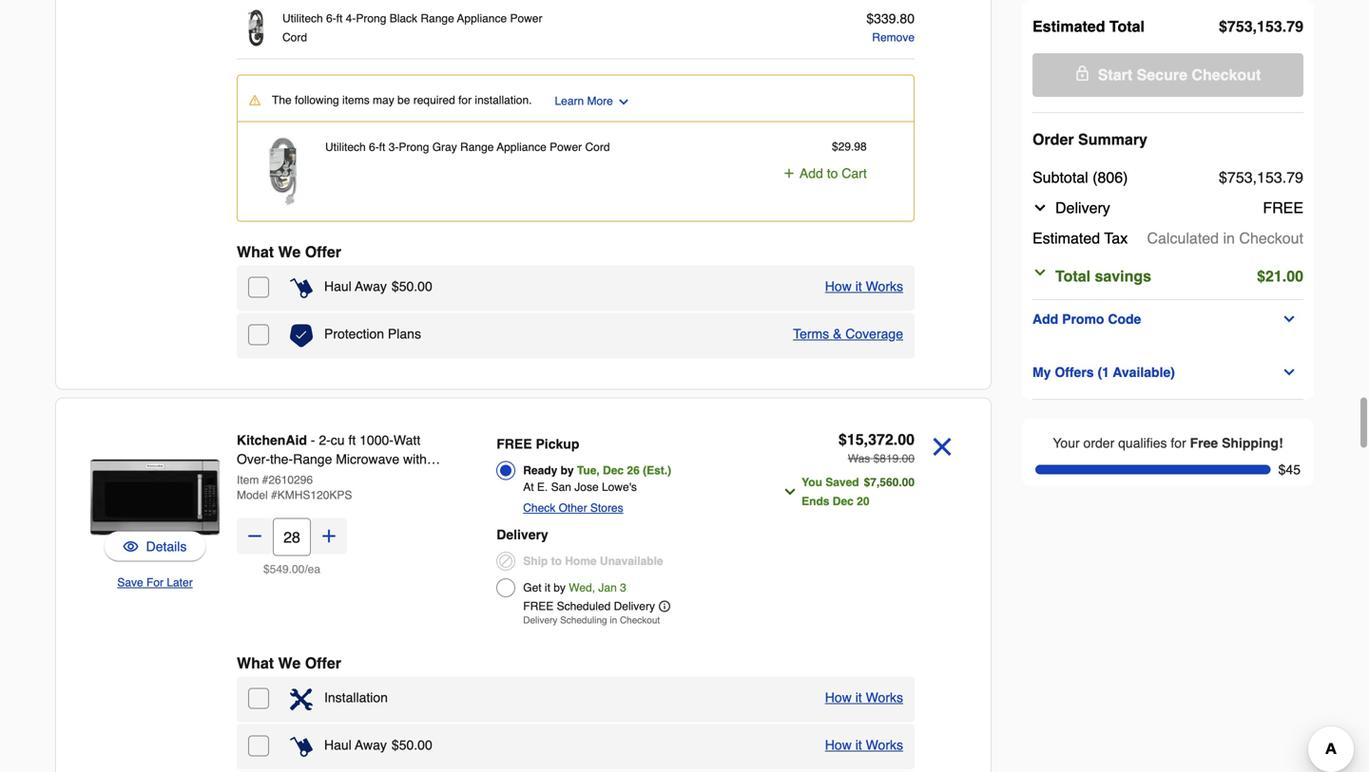 Task type: describe. For each thing, give the bounding box(es) containing it.
remove button
[[872, 28, 915, 47]]

range inside the 2-cu ft 1000-watt over-the-range microwave with sensor cooking (stainless steel with printshield finish)
[[293, 452, 332, 467]]

get
[[523, 582, 542, 595]]

kitchenaid -
[[237, 433, 319, 448]]

tue,
[[577, 464, 600, 478]]

model
[[237, 489, 268, 502]]

jose
[[574, 481, 599, 494]]

details
[[146, 540, 187, 555]]

1 horizontal spatial in
[[1223, 230, 1235, 247]]

order
[[1083, 436, 1115, 451]]

san
[[551, 481, 571, 494]]

how it works for works
[[825, 691, 903, 706]]

add for add to cart
[[799, 166, 823, 181]]

0 horizontal spatial total
[[1055, 268, 1091, 285]]

savings
[[1095, 268, 1151, 285]]

0 vertical spatial dec
[[603, 464, 624, 478]]

steel
[[397, 471, 428, 486]]

utilitech for utilitech 6-ft 3-prong gray range appliance power cord
[[325, 141, 366, 154]]

ft for 4-
[[336, 12, 343, 25]]

get it by wed, jan 3
[[523, 582, 626, 595]]

plus image
[[319, 527, 338, 546]]

1 vertical spatial in
[[610, 616, 617, 627]]

50 for how it works button related to coverage haul away filled icon
[[399, 279, 414, 294]]

your order qualifies for free shipping!
[[1053, 436, 1283, 451]]

1 vertical spatial by
[[554, 582, 566, 595]]

wed,
[[569, 582, 595, 595]]

start secure checkout button
[[1033, 53, 1303, 97]]

haul for first how it works button from the bottom of the page
[[324, 738, 352, 753]]

chevron down image inside add promo code link
[[1282, 312, 1297, 327]]

ready
[[523, 464, 557, 478]]

secure image
[[1075, 66, 1090, 81]]

haul away $ 50 .00 for first how it works button from the bottom of the page
[[324, 738, 432, 753]]

range for black
[[421, 12, 454, 25]]

subtotal (806)
[[1033, 169, 1128, 186]]

7,560
[[870, 476, 899, 490]]

4-
[[346, 12, 356, 25]]

microwave
[[336, 452, 399, 467]]

printshield
[[264, 490, 326, 505]]

scheduled
[[557, 600, 611, 614]]

we for haul away
[[278, 243, 301, 261]]

utilitech for utilitech 6-ft 4-prong black range appliance power cord
[[282, 12, 323, 25]]

protection
[[324, 327, 384, 342]]

(est.)
[[643, 464, 671, 478]]

98
[[854, 140, 867, 154]]

estimated total
[[1033, 18, 1145, 35]]

ready by tue, dec 26 (est.)
[[523, 464, 671, 478]]

0 horizontal spatial chevron down image
[[617, 95, 630, 109]]

start secure checkout
[[1098, 66, 1261, 84]]

appliance for gray
[[497, 141, 546, 154]]

delivery up 'ship'
[[497, 528, 548, 543]]

$ 15,372 .00 was $ 819 .00
[[838, 431, 915, 466]]

terms & coverage button
[[793, 325, 903, 344]]

to for ship
[[551, 555, 562, 569]]

$ 549 .00 /ea
[[263, 563, 320, 577]]

6- for 4-
[[326, 12, 336, 25]]

delivery down subtotal (806)
[[1055, 199, 1110, 217]]

lowe's
[[602, 481, 637, 494]]

scheduling
[[560, 616, 607, 627]]

utilitech 6-ft 4-prong black range appliance power cord
[[282, 12, 542, 44]]

1 vertical spatial for
[[1171, 436, 1186, 451]]

549
[[270, 563, 289, 577]]

estimated for estimated total
[[1033, 18, 1105, 35]]

coverage
[[845, 327, 903, 342]]

what for installation
[[237, 655, 274, 673]]

haul away filled image for how it works button related to coverage
[[290, 277, 313, 300]]

option group containing free pickup
[[497, 431, 760, 632]]

appliance for black
[[457, 12, 507, 25]]

total savings
[[1055, 268, 1151, 285]]

it for first how it works button from the bottom of the page
[[855, 738, 862, 753]]

0 vertical spatial for
[[458, 94, 472, 107]]

how for how
[[825, 691, 852, 706]]

block image
[[497, 552, 516, 571]]

the following items may be required for installation.
[[272, 94, 532, 107]]

29
[[838, 140, 851, 154]]

chevron down image inside the my offers (1 available) link
[[1282, 365, 1297, 380]]

secure
[[1137, 66, 1187, 84]]

works for terms & coverage
[[866, 279, 903, 294]]

installation
[[324, 691, 388, 706]]

e.
[[537, 481, 548, 494]]

offers
[[1055, 365, 1094, 380]]

you
[[802, 476, 822, 490]]

3
[[620, 582, 626, 595]]

the
[[272, 94, 292, 107]]

start
[[1098, 66, 1132, 84]]

calculated in checkout
[[1147, 230, 1303, 247]]

haul away filled image for first how it works button from the bottom of the page
[[290, 736, 313, 759]]

what we offer for haul away
[[237, 243, 341, 261]]

saved
[[825, 476, 859, 490]]

plus image
[[782, 167, 796, 180]]

away for haul away filled icon associated with first how it works button from the bottom of the page
[[355, 738, 387, 753]]

was
[[848, 453, 870, 466]]

cord for utilitech 6-ft 4-prong black range appliance power cord
[[282, 31, 307, 44]]

learn
[[555, 95, 584, 108]]

79 for estimated total
[[1287, 18, 1303, 35]]

save for later
[[117, 577, 193, 590]]

over-
[[237, 452, 270, 467]]

0 vertical spatial total
[[1109, 18, 1145, 35]]

learn more
[[555, 95, 613, 108]]

50 for haul away filled icon associated with first how it works button from the bottom of the page
[[399, 738, 414, 753]]

terms & coverage
[[793, 327, 903, 342]]

away for how it works button related to coverage haul away filled icon
[[355, 279, 387, 294]]

add item to cart element
[[799, 164, 867, 183]]

home
[[565, 555, 597, 569]]

$339.80 remove
[[866, 11, 915, 44]]

1 vertical spatial .
[[851, 140, 854, 154]]

utilitech 6-ft 3-prong gray range appliance power cord
[[325, 141, 610, 154]]

be
[[397, 94, 410, 107]]

ft for 3-
[[379, 141, 385, 154]]

haul away $ 50 .00 for how it works button related to coverage
[[324, 279, 432, 294]]

checkout inside option group
[[620, 616, 660, 627]]

works for how it works
[[866, 691, 903, 706]]

check other stores button
[[523, 499, 623, 518]]

terms
[[793, 327, 829, 342]]

code
[[1108, 312, 1141, 327]]

prong for 4-
[[356, 12, 386, 25]]

save
[[117, 577, 143, 590]]

3 works from the top
[[866, 738, 903, 753]]

installation.
[[475, 94, 532, 107]]

$ 29 . 98
[[832, 140, 867, 154]]

2-cu ft 1000-watt over-the-range microwave with sensor cooking (stainless steel with printshield finish) image
[[87, 429, 223, 566]]

&
[[833, 327, 842, 342]]

add promo code
[[1033, 312, 1141, 327]]

subtotal
[[1033, 169, 1088, 186]]

your
[[1053, 436, 1080, 451]]

gray
[[432, 141, 457, 154]]

free for free scheduled delivery
[[523, 600, 554, 614]]

save for later button
[[117, 574, 193, 593]]

dec inside you saved $ 7,560 .00 ends dec 20
[[833, 495, 854, 509]]

haul for how it works button related to coverage
[[324, 279, 352, 294]]

6-ft 3-prong gray range appliance power cord image
[[249, 137, 318, 206]]

my offers (1 available) link
[[1033, 361, 1303, 384]]

2-
[[319, 433, 331, 448]]

6-ft 4-prong black range appliance power cord image
[[237, 9, 275, 47]]



Task type: vqa. For each thing, say whether or not it's contained in the screenshot.
visit
no



Task type: locate. For each thing, give the bounding box(es) containing it.
/ea
[[305, 563, 320, 577]]

2 horizontal spatial range
[[460, 141, 494, 154]]

total down 'estimated tax'
[[1055, 268, 1091, 285]]

protection plan filled image
[[290, 325, 313, 347]]

estimated up secure "image"
[[1033, 18, 1105, 35]]

cord
[[282, 31, 307, 44], [585, 141, 610, 154]]

0 horizontal spatial utilitech
[[282, 12, 323, 25]]

1 vertical spatial how
[[825, 691, 852, 706]]

2 what we offer from the top
[[237, 655, 341, 673]]

1 vertical spatial how it works button
[[825, 689, 903, 708]]

delivery down the "get"
[[523, 616, 557, 627]]

0 horizontal spatial for
[[458, 94, 472, 107]]

1 50 from the top
[[399, 279, 414, 294]]

delivery scheduling in checkout
[[523, 616, 660, 627]]

0 vertical spatial 79
[[1287, 18, 1303, 35]]

checkout for start secure checkout
[[1192, 66, 1261, 84]]

prong left 'gray'
[[399, 141, 429, 154]]

1 horizontal spatial with
[[403, 452, 427, 467]]

watt
[[394, 433, 420, 448]]

819
[[880, 453, 899, 466]]

1 vertical spatial utilitech
[[325, 141, 366, 154]]

chevron down image
[[1033, 201, 1048, 216], [1282, 312, 1297, 327], [1282, 365, 1297, 380], [783, 485, 798, 500]]

2 vertical spatial checkout
[[620, 616, 660, 627]]

range right 'gray'
[[460, 141, 494, 154]]

for
[[146, 577, 164, 590]]

order
[[1033, 131, 1074, 148]]

1 what from the top
[[237, 243, 274, 261]]

(stainless
[[335, 471, 394, 486]]

power for utilitech 6-ft 4-prong black range appliance power cord
[[510, 12, 542, 25]]

sensor
[[237, 471, 279, 486]]

2 vertical spatial works
[[866, 738, 903, 753]]

0 horizontal spatial ft
[[336, 12, 343, 25]]

1 what we offer from the top
[[237, 243, 341, 261]]

2-cu ft 1000-watt over-the-range microwave with sensor cooking (stainless steel with printshield finish)
[[237, 433, 428, 505]]

$
[[1219, 18, 1227, 35], [832, 140, 838, 154], [1219, 169, 1227, 186], [1257, 268, 1265, 285], [392, 279, 399, 294], [838, 431, 847, 449], [873, 453, 880, 466], [864, 476, 870, 490], [263, 563, 270, 577], [392, 738, 399, 753]]

what we offer down the 6-ft 3-prong gray range appliance power cord image
[[237, 243, 341, 261]]

#2610296
[[262, 474, 313, 487]]

range inside utilitech 6-ft 4-prong black range appliance power cord
[[421, 12, 454, 25]]

2 $ 753,153 . 79 from the top
[[1219, 169, 1303, 186]]

haul away $ 50 .00 up protection plans
[[324, 279, 432, 294]]

6- left 3- at the left
[[369, 141, 379, 154]]

what we offer
[[237, 243, 341, 261], [237, 655, 341, 673]]

power up installation.
[[510, 12, 542, 25]]

1 vertical spatial total
[[1055, 268, 1091, 285]]

finish)
[[330, 490, 370, 505]]

1 vertical spatial chevron down image
[[1033, 265, 1048, 280]]

later
[[167, 577, 193, 590]]

0 vertical spatial we
[[278, 243, 301, 261]]

2 vertical spatial .
[[1282, 169, 1287, 186]]

1 horizontal spatial range
[[421, 12, 454, 25]]

1 horizontal spatial cord
[[585, 141, 610, 154]]

2 horizontal spatial ft
[[379, 141, 385, 154]]

unavailable
[[600, 555, 663, 569]]

50
[[399, 279, 414, 294], [399, 738, 414, 753]]

ft left 3- at the left
[[379, 141, 385, 154]]

it for how it works button for works
[[855, 691, 862, 706]]

2 haul away filled image from the top
[[290, 736, 313, 759]]

(806)
[[1093, 169, 1128, 186]]

1 works from the top
[[866, 279, 903, 294]]

2 haul away $ 50 .00 from the top
[[324, 738, 432, 753]]

$ 753,153 . 79 for (806)
[[1219, 169, 1303, 186]]

to right 'ship'
[[551, 555, 562, 569]]

$ 753,153 . 79 for total
[[1219, 18, 1303, 35]]

1 vertical spatial 753,153
[[1227, 169, 1282, 186]]

other
[[559, 502, 587, 515]]

2 estimated from the top
[[1033, 230, 1100, 247]]

ft left 4-
[[336, 12, 343, 25]]

0 vertical spatial utilitech
[[282, 12, 323, 25]]

3 how it works button from the top
[[825, 736, 903, 755]]

cord for utilitech 6-ft 3-prong gray range appliance power cord
[[585, 141, 610, 154]]

we
[[278, 243, 301, 261], [278, 655, 301, 673]]

chevron down image up shipping!
[[1282, 365, 1297, 380]]

estimated left tax
[[1033, 230, 1100, 247]]

1 horizontal spatial chevron down image
[[1033, 265, 1048, 280]]

0 vertical spatial haul away $ 50 .00
[[324, 279, 432, 294]]

prong for 3-
[[399, 141, 429, 154]]

1 vertical spatial power
[[550, 141, 582, 154]]

tax
[[1104, 230, 1128, 247]]

at e. san jose lowe's check other stores
[[523, 481, 637, 515]]

how it works button for coverage
[[825, 277, 903, 296]]

range right black
[[421, 12, 454, 25]]

haul down "installation"
[[324, 738, 352, 753]]

for right required
[[458, 94, 472, 107]]

6- for 3-
[[369, 141, 379, 154]]

0 vertical spatial free
[[1263, 199, 1303, 217]]

item #2610296 model #kmhs120kps
[[237, 474, 352, 502]]

1 vertical spatial checkout
[[1239, 230, 1303, 247]]

79
[[1287, 18, 1303, 35], [1287, 169, 1303, 186]]

$ 753,153 . 79 up the calculated in checkout
[[1219, 169, 1303, 186]]

ship
[[523, 555, 548, 569]]

cord inside utilitech 6-ft 4-prong black range appliance power cord
[[282, 31, 307, 44]]

power
[[510, 12, 542, 25], [550, 141, 582, 154]]

-
[[311, 433, 315, 448]]

0 vertical spatial by
[[561, 464, 574, 478]]

0 vertical spatial what
[[237, 243, 274, 261]]

appliance inside utilitech 6-ft 4-prong black range appliance power cord
[[457, 12, 507, 25]]

item
[[237, 474, 259, 487]]

753,153 for subtotal (806)
[[1227, 169, 1282, 186]]

with down item
[[237, 490, 260, 505]]

#kmhs120kps
[[271, 489, 352, 502]]

0 horizontal spatial with
[[237, 490, 260, 505]]

1 offer from the top
[[305, 243, 341, 261]]

dec down saved
[[833, 495, 854, 509]]

away down "installation"
[[355, 738, 387, 753]]

with
[[403, 452, 427, 467], [237, 490, 260, 505]]

2 50 from the top
[[399, 738, 414, 753]]

3-
[[389, 141, 399, 154]]

1 horizontal spatial power
[[550, 141, 582, 154]]

haul away filled image down assembly "icon"
[[290, 736, 313, 759]]

offer for installation
[[305, 655, 341, 673]]

6- inside utilitech 6-ft 4-prong black range appliance power cord
[[326, 12, 336, 25]]

1 vertical spatial 50
[[399, 738, 414, 753]]

0 vertical spatial chevron down image
[[617, 95, 630, 109]]

range
[[421, 12, 454, 25], [460, 141, 494, 154], [293, 452, 332, 467]]

ft for 1000-
[[348, 433, 356, 448]]

prong left black
[[356, 12, 386, 25]]

by left the wed,
[[554, 582, 566, 595]]

what we offer for installation
[[237, 655, 341, 673]]

range down -
[[293, 452, 332, 467]]

add left promo
[[1033, 312, 1058, 327]]

0 vertical spatial ft
[[336, 12, 343, 25]]

1 how it works from the top
[[825, 279, 903, 294]]

1 vertical spatial works
[[866, 691, 903, 706]]

checkout inside button
[[1192, 66, 1261, 84]]

power for utilitech 6-ft 3-prong gray range appliance power cord
[[550, 141, 582, 154]]

0 vertical spatial how it works button
[[825, 277, 903, 296]]

2 haul from the top
[[324, 738, 352, 753]]

0 vertical spatial $ 753,153 . 79
[[1219, 18, 1303, 35]]

ft inside the 2-cu ft 1000-watt over-the-range microwave with sensor cooking (stainless steel with printshield finish)
[[348, 433, 356, 448]]

0 vertical spatial prong
[[356, 12, 386, 25]]

remove item image
[[926, 431, 958, 463]]

3 how from the top
[[825, 738, 852, 753]]

to for add
[[827, 166, 838, 181]]

available)
[[1113, 365, 1175, 380]]

power inside utilitech 6-ft 4-prong black range appliance power cord
[[510, 12, 542, 25]]

1 vertical spatial add
[[1033, 312, 1058, 327]]

checkout up '21'
[[1239, 230, 1303, 247]]

add for add promo code
[[1033, 312, 1058, 327]]

1 horizontal spatial add
[[1033, 312, 1058, 327]]

to inside add item to cart element
[[827, 166, 838, 181]]

we up assembly "icon"
[[278, 655, 301, 673]]

cord down more
[[585, 141, 610, 154]]

dec up lowe's at the bottom of page
[[603, 464, 624, 478]]

delivery down "3"
[[614, 600, 655, 614]]

prong
[[356, 12, 386, 25], [399, 141, 429, 154]]

summary
[[1078, 131, 1147, 148]]

what we offer up assembly "icon"
[[237, 655, 341, 673]]

$ 753,153 . 79 up start secure checkout
[[1219, 18, 1303, 35]]

2 away from the top
[[355, 738, 387, 753]]

for
[[458, 94, 472, 107], [1171, 436, 1186, 451]]

1 vertical spatial $ 753,153 . 79
[[1219, 169, 1303, 186]]

cooking
[[283, 471, 331, 486]]

power down learn
[[550, 141, 582, 154]]

$ inside you saved $ 7,560 .00 ends dec 20
[[864, 476, 870, 490]]

15,372
[[847, 431, 893, 449]]

$339.80
[[866, 11, 915, 26]]

total up start
[[1109, 18, 1145, 35]]

free for free pickup
[[497, 437, 532, 452]]

checkout for calculated in checkout
[[1239, 230, 1303, 247]]

753,153 for estimated total
[[1227, 18, 1282, 35]]

prong inside utilitech 6-ft 4-prong black range appliance power cord
[[356, 12, 386, 25]]

haul
[[324, 279, 352, 294], [324, 738, 352, 753]]

2 vertical spatial ft
[[348, 433, 356, 448]]

2 how it works button from the top
[[825, 689, 903, 708]]

free for free
[[1263, 199, 1303, 217]]

utilitech inside utilitech 6-ft 4-prong black range appliance power cord
[[282, 12, 323, 25]]

0 vertical spatial away
[[355, 279, 387, 294]]

1 vertical spatial haul away filled image
[[290, 736, 313, 759]]

in down free scheduled delivery
[[610, 616, 617, 627]]

21
[[1265, 268, 1282, 285]]

items
[[342, 94, 370, 107]]

away up protection plans
[[355, 279, 387, 294]]

cord right 6-ft 4-prong black range appliance power cord icon
[[282, 31, 307, 44]]

2 753,153 from the top
[[1227, 169, 1282, 186]]

chevron down image right more
[[617, 95, 630, 109]]

0 horizontal spatial dec
[[603, 464, 624, 478]]

0 vertical spatial add
[[799, 166, 823, 181]]

by
[[561, 464, 574, 478], [554, 582, 566, 595]]

offer for haul away
[[305, 243, 341, 261]]

what
[[237, 243, 274, 261], [237, 655, 274, 673]]

add right plus icon
[[799, 166, 823, 181]]

estimated for estimated tax
[[1033, 230, 1100, 247]]

free pickup
[[497, 437, 579, 452]]

1 away from the top
[[355, 279, 387, 294]]

2 how from the top
[[825, 691, 852, 706]]

2 we from the top
[[278, 655, 301, 673]]

1 how it works button from the top
[[825, 277, 903, 296]]

0 vertical spatial what we offer
[[237, 243, 341, 261]]

0 horizontal spatial 6-
[[326, 12, 336, 25]]

1 horizontal spatial ft
[[348, 433, 356, 448]]

0 vertical spatial checkout
[[1192, 66, 1261, 84]]

1 estimated from the top
[[1033, 18, 1105, 35]]

0 vertical spatial appliance
[[457, 12, 507, 25]]

3 how it works from the top
[[825, 738, 903, 753]]

2 vertical spatial how it works button
[[825, 736, 903, 755]]

you saved $ 7,560 .00 ends dec 20
[[802, 476, 915, 509]]

0 vertical spatial range
[[421, 12, 454, 25]]

chevron down image
[[617, 95, 630, 109], [1033, 265, 1048, 280]]

0 vertical spatial cord
[[282, 31, 307, 44]]

ft
[[336, 12, 343, 25], [379, 141, 385, 154], [348, 433, 356, 448]]

2 vertical spatial range
[[293, 452, 332, 467]]

1 vertical spatial range
[[460, 141, 494, 154]]

free scheduled delivery
[[523, 600, 655, 614]]

check
[[523, 502, 555, 515]]

1 we from the top
[[278, 243, 301, 261]]

chevron down image left you
[[783, 485, 798, 500]]

1 vertical spatial haul away $ 50 .00
[[324, 738, 432, 753]]

0 vertical spatial how
[[825, 279, 852, 294]]

order summary
[[1033, 131, 1147, 148]]

1 vertical spatial 6-
[[369, 141, 379, 154]]

cu
[[331, 433, 345, 448]]

2 79 from the top
[[1287, 169, 1303, 186]]

info image
[[659, 601, 670, 613]]

0 vertical spatial .
[[1282, 18, 1287, 35]]

1 753,153 from the top
[[1227, 18, 1282, 35]]

1 vertical spatial cord
[[585, 141, 610, 154]]

minus image
[[245, 527, 264, 546]]

1 79 from the top
[[1287, 18, 1303, 35]]

26
[[627, 464, 640, 478]]

1 $ 753,153 . 79 from the top
[[1219, 18, 1303, 35]]

1 vertical spatial ft
[[379, 141, 385, 154]]

my offers (1 available)
[[1033, 365, 1175, 380]]

chevron down image down $ 21 .00
[[1282, 312, 1297, 327]]

20
[[857, 495, 869, 509]]

range for gray
[[460, 141, 494, 154]]

0 horizontal spatial prong
[[356, 12, 386, 25]]

shipping!
[[1222, 436, 1283, 451]]

1 vertical spatial prong
[[399, 141, 429, 154]]

chevron down image down subtotal
[[1033, 201, 1048, 216]]

haul up the protection
[[324, 279, 352, 294]]

with up steel
[[403, 452, 427, 467]]

plans
[[388, 327, 421, 342]]

checkout right secure
[[1192, 66, 1261, 84]]

how for terms
[[825, 279, 852, 294]]

1 vertical spatial what
[[237, 655, 274, 673]]

free
[[1190, 436, 1218, 451]]

jan
[[598, 582, 617, 595]]

free up the calculated in checkout
[[1263, 199, 1303, 217]]

chevron down image down 'estimated tax'
[[1033, 265, 1048, 280]]

. for estimated total
[[1282, 18, 1287, 35]]

0 vertical spatial offer
[[305, 243, 341, 261]]

0 horizontal spatial to
[[551, 555, 562, 569]]

how
[[825, 279, 852, 294], [825, 691, 852, 706], [825, 738, 852, 753]]

to left cart
[[827, 166, 838, 181]]

1 vertical spatial 79
[[1287, 169, 1303, 186]]

0 vertical spatial estimated
[[1033, 18, 1105, 35]]

1 vertical spatial estimated
[[1033, 230, 1100, 247]]

estimated
[[1033, 18, 1105, 35], [1033, 230, 1100, 247]]

by up san
[[561, 464, 574, 478]]

0 vertical spatial haul away filled image
[[290, 277, 313, 300]]

required
[[413, 94, 455, 107]]

1 vertical spatial free
[[497, 437, 532, 452]]

79 for subtotal (806)
[[1287, 169, 1303, 186]]

at
[[523, 481, 534, 494]]

1 vertical spatial offer
[[305, 655, 341, 673]]

2 works from the top
[[866, 691, 903, 706]]

offer up assembly "icon"
[[305, 655, 341, 673]]

what for haul away
[[237, 243, 274, 261]]

how it works button for works
[[825, 689, 903, 708]]

free up 'ready'
[[497, 437, 532, 452]]

appliance right black
[[457, 12, 507, 25]]

warning image
[[249, 95, 261, 106]]

pickup
[[536, 437, 579, 452]]

0 horizontal spatial power
[[510, 12, 542, 25]]

2 what from the top
[[237, 655, 274, 673]]

0 horizontal spatial in
[[610, 616, 617, 627]]

0 horizontal spatial add
[[799, 166, 823, 181]]

2 offer from the top
[[305, 655, 341, 673]]

utilitech right 6-ft 4-prong black range appliance power cord icon
[[282, 12, 323, 25]]

it for how it works button related to coverage
[[855, 279, 862, 294]]

0 vertical spatial with
[[403, 452, 427, 467]]

remove
[[872, 31, 915, 44]]

1 vertical spatial dec
[[833, 495, 854, 509]]

0 vertical spatial power
[[510, 12, 542, 25]]

haul away $ 50 .00 down "installation"
[[324, 738, 432, 753]]

ft inside utilitech 6-ft 4-prong black range appliance power cord
[[336, 12, 343, 25]]

1 vertical spatial with
[[237, 490, 260, 505]]

we for installation
[[278, 655, 301, 673]]

0 vertical spatial works
[[866, 279, 903, 294]]

1 vertical spatial what we offer
[[237, 655, 341, 673]]

2 how it works from the top
[[825, 691, 903, 706]]

1 horizontal spatial 6-
[[369, 141, 379, 154]]

promo
[[1062, 312, 1104, 327]]

6-
[[326, 12, 336, 25], [369, 141, 379, 154]]

assembly image
[[290, 689, 313, 712]]

1 vertical spatial away
[[355, 738, 387, 753]]

1 horizontal spatial dec
[[833, 495, 854, 509]]

ft right cu
[[348, 433, 356, 448]]

in right calculated
[[1223, 230, 1235, 247]]

calculated
[[1147, 230, 1219, 247]]

add to cart
[[799, 166, 867, 181]]

0 vertical spatial 753,153
[[1227, 18, 1282, 35]]

1 haul from the top
[[324, 279, 352, 294]]

1 horizontal spatial total
[[1109, 18, 1145, 35]]

1 horizontal spatial to
[[827, 166, 838, 181]]

1 vertical spatial how it works
[[825, 691, 903, 706]]

.00 inside you saved $ 7,560 .00 ends dec 20
[[899, 476, 915, 490]]

haul away filled image
[[290, 277, 313, 300], [290, 736, 313, 759]]

appliance down installation.
[[497, 141, 546, 154]]

1 how from the top
[[825, 279, 852, 294]]

haul away filled image up protection plan filled image
[[290, 277, 313, 300]]

1 vertical spatial haul
[[324, 738, 352, 753]]

. for subtotal (806)
[[1282, 169, 1287, 186]]

6- left 4-
[[326, 12, 336, 25]]

checkout down info image on the left of page
[[620, 616, 660, 627]]

0 vertical spatial 6-
[[326, 12, 336, 25]]

for left free in the right of the page
[[1171, 436, 1186, 451]]

1 vertical spatial we
[[278, 655, 301, 673]]

free down the "get"
[[523, 600, 554, 614]]

how it works for coverage
[[825, 279, 903, 294]]

my
[[1033, 365, 1051, 380]]

753,153 up the calculated in checkout
[[1227, 169, 1282, 186]]

753,153 up start secure checkout
[[1227, 18, 1282, 35]]

checkout
[[1192, 66, 1261, 84], [1239, 230, 1303, 247], [620, 616, 660, 627]]

option group
[[497, 431, 760, 632]]

utilitech left 3- at the left
[[325, 141, 366, 154]]

cart
[[842, 166, 867, 181]]

1 haul away $ 50 .00 from the top
[[324, 279, 432, 294]]

0 vertical spatial in
[[1223, 230, 1235, 247]]

1 haul away filled image from the top
[[290, 277, 313, 300]]

Stepper number input field with increment and decrement buttons number field
[[273, 519, 311, 557]]

we down the 6-ft 3-prong gray range appliance power cord image
[[278, 243, 301, 261]]

2 vertical spatial free
[[523, 600, 554, 614]]

qualifies
[[1118, 436, 1167, 451]]

offer up protection plan filled image
[[305, 243, 341, 261]]

quickview image
[[123, 538, 138, 557]]



